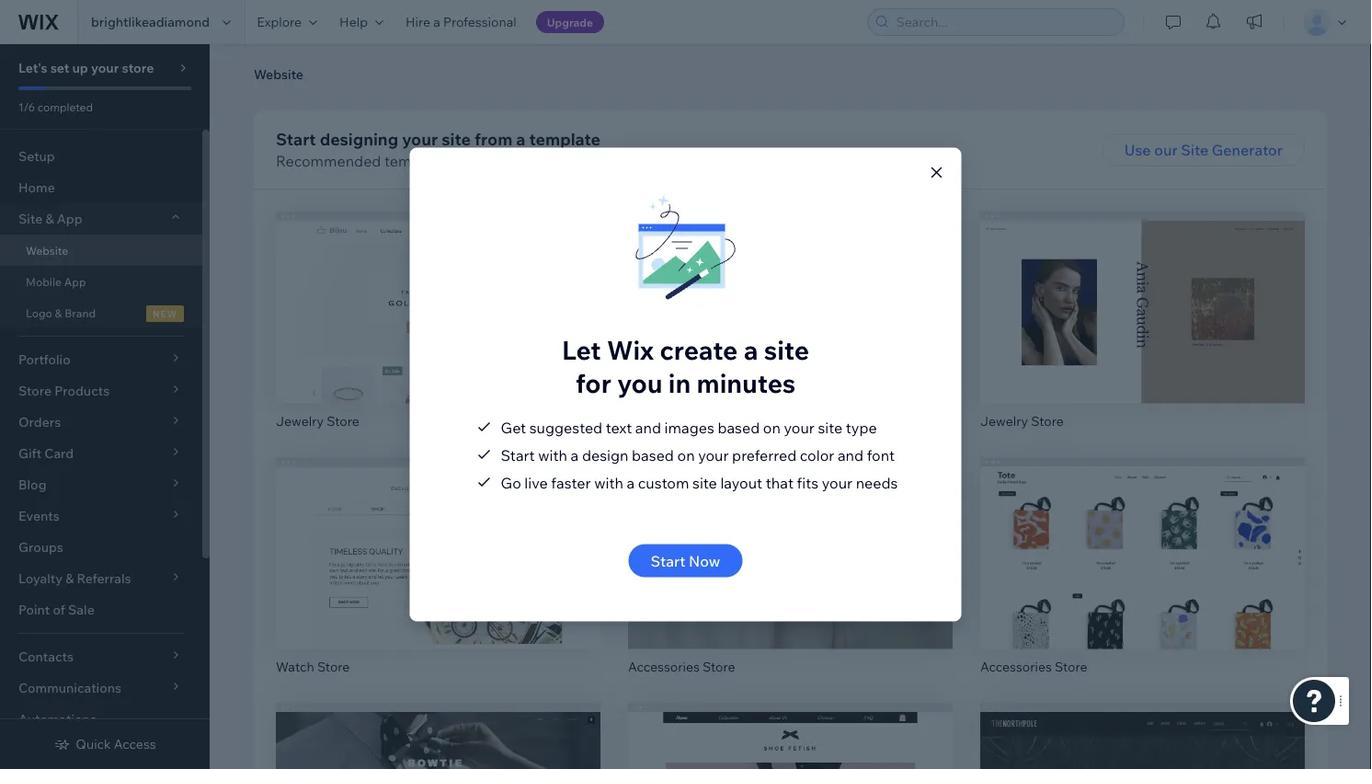 Task type: locate. For each thing, give the bounding box(es) containing it.
on up preferred
[[764, 418, 781, 437]]

your up templates
[[402, 128, 438, 149]]

font
[[867, 446, 895, 464]]

0 horizontal spatial jewelry store
[[276, 413, 359, 429]]

website up mobile
[[26, 243, 68, 257]]

for
[[457, 152, 476, 170], [576, 367, 612, 399]]

groups link
[[0, 532, 202, 563]]

your right 'fits'
[[822, 473, 853, 492]]

& inside popup button
[[45, 211, 54, 227]]

your right up
[[91, 60, 119, 76]]

custom
[[638, 473, 690, 492]]

website down explore
[[254, 66, 304, 82]]

0 vertical spatial website
[[254, 66, 304, 82]]

go
[[501, 473, 521, 492]]

site inside start designing your site from a template recommended templates for online jewelry store
[[442, 128, 471, 149]]

0 vertical spatial site
[[1182, 141, 1209, 159]]

1 accessories store from the left
[[628, 659, 736, 675]]

watch
[[276, 659, 314, 675]]

0 horizontal spatial website
[[26, 243, 68, 257]]

1 horizontal spatial &
[[55, 306, 62, 320]]

watch store
[[276, 659, 350, 675]]

& down home
[[45, 211, 54, 227]]

preferred
[[732, 446, 797, 464]]

1 accessories from the left
[[628, 659, 700, 675]]

start inside button
[[651, 552, 686, 570]]

point
[[18, 602, 50, 618]]

1 horizontal spatial start
[[501, 446, 535, 464]]

store
[[122, 60, 154, 76]]

set
[[50, 60, 69, 76]]

a
[[434, 14, 441, 30], [517, 128, 526, 149], [744, 334, 759, 366], [571, 446, 579, 464], [627, 473, 635, 492]]

0 vertical spatial for
[[457, 152, 476, 170]]

and right text
[[636, 418, 662, 437]]

0 horizontal spatial on
[[678, 446, 695, 464]]

designing
[[320, 128, 399, 149]]

0 vertical spatial with
[[539, 446, 568, 464]]

accessories
[[628, 659, 700, 675], [981, 659, 1053, 675]]

based up custom
[[632, 446, 674, 464]]

2 vertical spatial start
[[651, 552, 686, 570]]

1 vertical spatial and
[[838, 446, 864, 464]]

let
[[562, 334, 601, 366]]

1 vertical spatial site
[[18, 211, 43, 227]]

a right "hire"
[[434, 14, 441, 30]]

for inside start designing your site from a template recommended templates for online jewelry store
[[457, 152, 476, 170]]

your down images
[[699, 446, 729, 464]]

your up color
[[784, 418, 815, 437]]

0 vertical spatial start
[[276, 128, 316, 149]]

use our site generator button
[[1103, 133, 1306, 167]]

for down the let
[[576, 367, 612, 399]]

point of sale
[[18, 602, 95, 618]]

in
[[669, 367, 691, 399]]

based up preferred
[[718, 418, 760, 437]]

1 horizontal spatial accessories store
[[981, 659, 1088, 675]]

text
[[606, 418, 632, 437]]

jewelry store
[[276, 413, 359, 429], [628, 413, 712, 429], [981, 413, 1064, 429]]

create
[[660, 334, 738, 366]]

0 horizontal spatial accessories store
[[628, 659, 736, 675]]

1/6 completed
[[18, 100, 93, 114]]

0 horizontal spatial and
[[636, 418, 662, 437]]

upgrade
[[547, 15, 593, 29]]

0 horizontal spatial site
[[18, 211, 43, 227]]

site
[[1182, 141, 1209, 159], [18, 211, 43, 227]]

start inside get suggested text and images based on your site type start with a design based on your preferred color and font go live faster with a custom site layout that fits your needs
[[501, 446, 535, 464]]

website button
[[245, 61, 313, 88]]

on down images
[[678, 446, 695, 464]]

for down from at the left of page
[[457, 152, 476, 170]]

template
[[530, 128, 601, 149]]

0 horizontal spatial for
[[457, 152, 476, 170]]

suggested
[[530, 418, 603, 437]]

1 horizontal spatial for
[[576, 367, 612, 399]]

site left from at the left of page
[[442, 128, 471, 149]]

mobile app link
[[0, 266, 202, 297]]

and down 'type'
[[838, 446, 864, 464]]

1 horizontal spatial jewelry store
[[628, 413, 712, 429]]

upgrade button
[[536, 11, 605, 33]]

mobile
[[26, 275, 62, 288]]

connected
[[361, 67, 434, 86]]

start up recommended
[[276, 128, 316, 149]]

based
[[718, 418, 760, 437], [632, 446, 674, 464]]

0 vertical spatial app
[[57, 211, 82, 227]]

jewelry
[[528, 152, 583, 170], [276, 413, 324, 429], [628, 413, 676, 429], [981, 413, 1029, 429]]

site down home
[[18, 211, 43, 227]]

start inside start designing your site from a template recommended templates for online jewelry store
[[276, 128, 316, 149]]

app down home 'link'
[[57, 211, 82, 227]]

0 horizontal spatial &
[[45, 211, 54, 227]]

quick access button
[[54, 736, 156, 753]]

setup link
[[0, 141, 202, 172]]

a left custom
[[627, 473, 635, 492]]

explore
[[257, 14, 302, 30]]

website inside sidebar element
[[26, 243, 68, 257]]

1 horizontal spatial site
[[1182, 141, 1209, 159]]

1 horizontal spatial with
[[595, 473, 624, 492]]

1 vertical spatial website
[[26, 243, 68, 257]]

images
[[665, 418, 715, 437]]

0 vertical spatial &
[[45, 211, 54, 227]]

app right mobile
[[64, 275, 86, 288]]

1 horizontal spatial website
[[254, 66, 304, 82]]

with down the suggested
[[539, 446, 568, 464]]

1 vertical spatial &
[[55, 306, 62, 320]]

website
[[254, 66, 304, 82], [26, 243, 68, 257]]

site & app button
[[0, 203, 202, 235]]

0 horizontal spatial accessories
[[628, 659, 700, 675]]

1 vertical spatial for
[[576, 367, 612, 399]]

0 horizontal spatial start
[[276, 128, 316, 149]]

access
[[114, 736, 156, 752]]

2 horizontal spatial start
[[651, 552, 686, 570]]

with down design
[[595, 473, 624, 492]]

home
[[18, 179, 55, 196]]

site up minutes
[[764, 334, 810, 366]]

0 horizontal spatial based
[[632, 446, 674, 464]]

help button
[[329, 0, 395, 44]]

design
[[582, 446, 629, 464]]

let wix create a site for you in minutes
[[562, 334, 810, 399]]

domain
[[278, 67, 331, 86]]

site right our
[[1182, 141, 1209, 159]]

start left now
[[651, 552, 686, 570]]

0 horizontal spatial with
[[539, 446, 568, 464]]

store
[[586, 152, 623, 170], [327, 413, 359, 429], [679, 413, 712, 429], [1032, 413, 1064, 429], [317, 659, 350, 675], [703, 659, 736, 675], [1055, 659, 1088, 675]]

app
[[57, 211, 82, 227], [64, 275, 86, 288]]

brand
[[65, 306, 96, 320]]

1 horizontal spatial on
[[764, 418, 781, 437]]

needs
[[856, 473, 898, 492]]

1 vertical spatial app
[[64, 275, 86, 288]]

recommended
[[276, 152, 381, 170]]

accessories store
[[628, 659, 736, 675], [981, 659, 1088, 675]]

mobile app
[[26, 275, 86, 288]]

our
[[1155, 141, 1178, 159]]

new
[[153, 308, 178, 319]]

your
[[91, 60, 119, 76], [402, 128, 438, 149], [784, 418, 815, 437], [699, 446, 729, 464], [822, 473, 853, 492]]

1 horizontal spatial based
[[718, 418, 760, 437]]

a inside start designing your site from a template recommended templates for online jewelry store
[[517, 128, 526, 149]]

color
[[800, 446, 835, 464]]

site left layout
[[693, 473, 718, 492]]

1 vertical spatial start
[[501, 446, 535, 464]]

2 jewelry store from the left
[[628, 413, 712, 429]]

a right from at the left of page
[[517, 128, 526, 149]]

start
[[276, 128, 316, 149], [501, 446, 535, 464], [651, 552, 686, 570]]

1 horizontal spatial accessories
[[981, 659, 1053, 675]]

2 horizontal spatial jewelry store
[[981, 413, 1064, 429]]

sidebar element
[[0, 44, 210, 769]]

& right logo
[[55, 306, 62, 320]]

website inside button
[[254, 66, 304, 82]]

start down 'get'
[[501, 446, 535, 464]]

with
[[539, 446, 568, 464], [595, 473, 624, 492]]

on
[[764, 418, 781, 437], [678, 446, 695, 464]]

hire
[[406, 14, 431, 30]]

and
[[636, 418, 662, 437], [838, 446, 864, 464]]

a up minutes
[[744, 334, 759, 366]]

online
[[479, 152, 525, 170]]

site
[[442, 128, 471, 149], [764, 334, 810, 366], [818, 418, 843, 437], [693, 473, 718, 492]]

site inside "let wix create a site for you in minutes"
[[764, 334, 810, 366]]

faster
[[551, 473, 591, 492]]

1 vertical spatial based
[[632, 446, 674, 464]]

layout
[[721, 473, 763, 492]]

Search... field
[[891, 9, 1119, 35]]

completed
[[38, 100, 93, 114]]

now
[[689, 552, 721, 570]]



Task type: vqa. For each thing, say whether or not it's contained in the screenshot.
access
yes



Task type: describe. For each thing, give the bounding box(es) containing it.
from
[[475, 128, 513, 149]]

start for designing
[[276, 128, 316, 149]]

& for logo
[[55, 306, 62, 320]]

live
[[525, 473, 548, 492]]

of
[[53, 602, 65, 618]]

0 vertical spatial and
[[636, 418, 662, 437]]

logo
[[26, 306, 52, 320]]

minutes
[[697, 367, 796, 399]]

a up faster
[[571, 446, 579, 464]]

home link
[[0, 172, 202, 203]]

you
[[618, 367, 663, 399]]

wix
[[607, 334, 654, 366]]

site up color
[[818, 418, 843, 437]]

setup
[[18, 148, 55, 164]]

get
[[501, 418, 526, 437]]

1/6
[[18, 100, 35, 114]]

& for site
[[45, 211, 54, 227]]

start for now
[[651, 552, 686, 570]]

professional
[[443, 14, 517, 30]]

quick
[[76, 736, 111, 752]]

1 vertical spatial on
[[678, 446, 695, 464]]

brightlikeadiamond
[[91, 14, 210, 30]]

website link
[[0, 235, 202, 266]]

quick access
[[76, 736, 156, 752]]

0 vertical spatial based
[[718, 418, 760, 437]]

automations
[[18, 711, 97, 727]]

store inside start designing your site from a template recommended templates for online jewelry store
[[586, 152, 623, 170]]

automations link
[[0, 704, 202, 735]]

hire a professional link
[[395, 0, 528, 44]]

1 vertical spatial with
[[595, 473, 624, 492]]

help
[[340, 14, 368, 30]]

site inside popup button
[[18, 211, 43, 227]]

logo & brand
[[26, 306, 96, 320]]

0 vertical spatial on
[[764, 418, 781, 437]]

that
[[766, 473, 794, 492]]

1 horizontal spatial and
[[838, 446, 864, 464]]

your inside start designing your site from a template recommended templates for online jewelry store
[[402, 128, 438, 149]]

get suggested text and images based on your site type start with a design based on your preferred color and font go live faster with a custom site layout that fits your needs
[[501, 418, 898, 492]]

website for the website link
[[26, 243, 68, 257]]

site & app
[[18, 211, 82, 227]]

2 accessories store from the left
[[981, 659, 1088, 675]]

site inside 'button'
[[1182, 141, 1209, 159]]

fits
[[797, 473, 819, 492]]

domain not connected yet
[[278, 67, 458, 86]]

a inside "let wix create a site for you in minutes"
[[744, 334, 759, 366]]

hire a professional
[[406, 14, 517, 30]]

sale
[[68, 602, 95, 618]]

groups
[[18, 539, 63, 555]]

for inside "let wix create a site for you in minutes"
[[576, 367, 612, 399]]

1 jewelry store from the left
[[276, 413, 359, 429]]

type
[[846, 418, 878, 437]]

start now
[[651, 552, 721, 570]]

let's
[[18, 60, 47, 76]]

2 accessories from the left
[[981, 659, 1053, 675]]

jewelry inside start designing your site from a template recommended templates for online jewelry store
[[528, 152, 583, 170]]

app inside popup button
[[57, 211, 82, 227]]

use our site generator
[[1125, 141, 1284, 159]]

start designing your site from a template recommended templates for online jewelry store
[[276, 128, 623, 170]]

not
[[334, 67, 357, 86]]

yet
[[437, 67, 458, 86]]

start now button
[[629, 544, 743, 577]]

3 jewelry store from the left
[[981, 413, 1064, 429]]

point of sale link
[[0, 594, 202, 626]]

your inside sidebar element
[[91, 60, 119, 76]]

website for website button
[[254, 66, 304, 82]]

up
[[72, 60, 88, 76]]

let's set up your store
[[18, 60, 154, 76]]

generator
[[1212, 141, 1284, 159]]

use
[[1125, 141, 1152, 159]]

templates
[[385, 152, 454, 170]]



